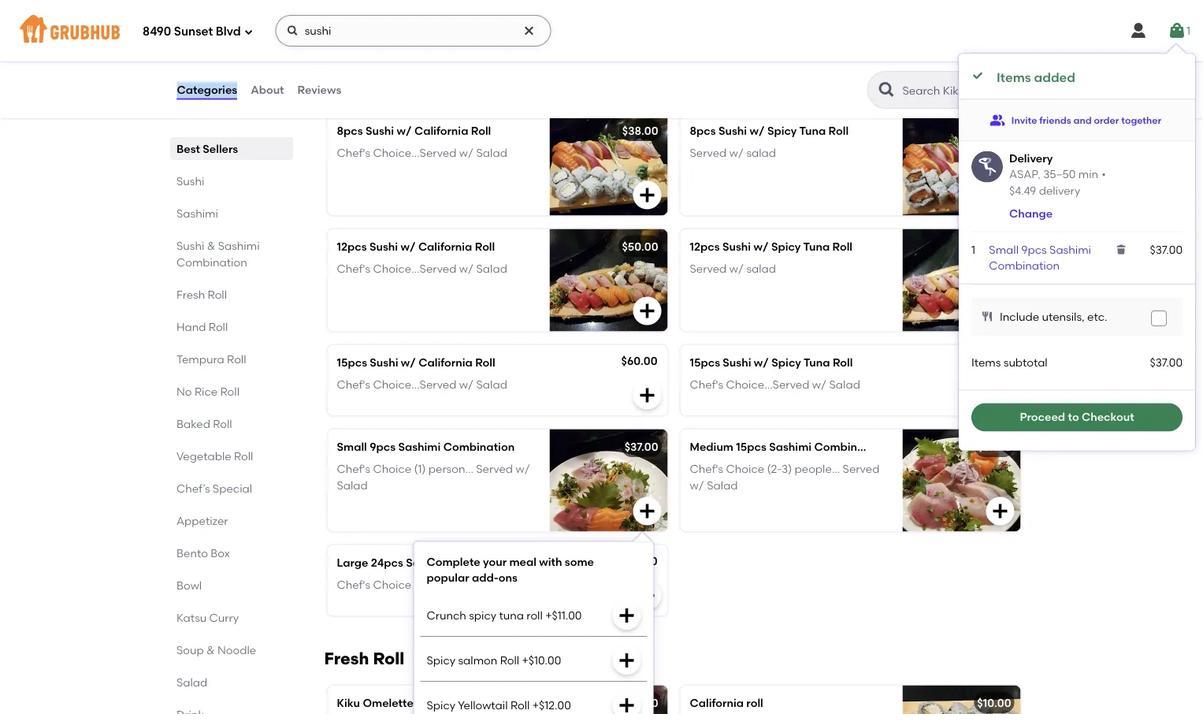 Task type: describe. For each thing, give the bounding box(es) containing it.
some
[[565, 556, 594, 569]]

served down the 12pcs sushi w/ spicy tuna roll
[[690, 262, 727, 276]]

vegetable roll
[[176, 449, 253, 463]]

sashimi up (1)
[[398, 440, 441, 453]]

delivery
[[1010, 152, 1053, 165]]

•
[[1102, 168, 1107, 181]]

chef's choice...served w/ salad for 15pcs sushi w/ spicy tuna roll
[[690, 378, 861, 391]]

popular
[[427, 571, 470, 584]]

+ for $10.00
[[522, 654, 529, 667]]

(4-
[[414, 578, 429, 592]]

asap,
[[1010, 168, 1041, 181]]

1 vertical spatial $10.00
[[978, 696, 1012, 710]]

chef's special tab
[[176, 480, 287, 497]]

8pcs sushi w/ california roll image
[[550, 113, 668, 216]]

chef's choice...served w/ salad for 15pcs sushi w/ california roll
[[337, 378, 508, 391]]

combination for chef's choice (1) person... served w/ salad
[[444, 440, 515, 453]]

with
[[539, 556, 562, 569]]

tuna for 15pcs sushi w/ spicy tuna roll
[[804, 356, 831, 369]]

Search for food, convenience, alcohol... search field
[[276, 15, 552, 47]]

salmon
[[458, 654, 498, 667]]

invite friends and order together button
[[990, 106, 1162, 134]]

choice...served for 8pcs sushi w/ california roll
[[373, 146, 457, 160]]

svg image inside tooltip
[[618, 651, 637, 670]]

w/ inside chef's choice (2-3) people... served w/ salad
[[690, 478, 705, 492]]

1 vertical spatial 9pcs
[[370, 440, 396, 453]]

sushi inside the sushi & sashimi combination
[[176, 239, 204, 252]]

baked roll tab
[[176, 415, 287, 432]]

sushi for 15pcs sushi w/ spicy tuna roll
[[723, 356, 752, 369]]

california roll
[[690, 696, 764, 710]]

$10.00 inside tooltip
[[529, 654, 561, 667]]

sashimi up 3)
[[770, 440, 812, 453]]

6)
[[429, 578, 439, 592]]

roll inside tab
[[208, 320, 228, 333]]

kiku omelette image
[[550, 686, 668, 714]]

delivery icon image
[[972, 151, 1004, 183]]

choice for 15pcs
[[726, 462, 765, 476]]

baked roll
[[176, 417, 232, 430]]

chef's for large 24pcs sashimi combination
[[337, 578, 371, 592]]

1 vertical spatial fresh roll
[[324, 649, 405, 669]]

special
[[212, 482, 252, 495]]

chef's choice (2-3) people... served w/ salad
[[690, 462, 880, 492]]

sushi & sashimi combination tab
[[176, 237, 287, 270]]

vegetable roll tab
[[176, 448, 287, 464]]

crunch
[[427, 609, 467, 622]]

$61.00
[[978, 354, 1011, 368]]

svg image up "$61.00" at the right of the page
[[991, 302, 1010, 321]]

no
[[176, 385, 192, 398]]

$57.00
[[978, 440, 1012, 453]]

soup & noodle
[[176, 643, 256, 657]]

people... for 3)
[[795, 462, 841, 476]]

noodle
[[217, 643, 256, 657]]

chef's
[[176, 482, 210, 495]]

combination inside the sushi & sashimi combination
[[176, 255, 247, 269]]

appetizer
[[176, 514, 228, 527]]

spicy salmon roll + $10.00
[[427, 654, 561, 667]]

bento
[[176, 546, 208, 560]]

served down your
[[490, 578, 527, 592]]

15pcs sushi w/ california roll
[[337, 356, 496, 369]]

no rice roll
[[176, 385, 239, 398]]

rice
[[194, 385, 217, 398]]

fresh roll inside tab
[[176, 288, 227, 301]]

svg image right blvd
[[244, 27, 254, 37]]

choice...served for 6pcs sushi w/ california roll
[[373, 30, 457, 44]]

24pcs
[[371, 556, 404, 569]]

svg image inside "items added" "tooltip"
[[981, 310, 994, 323]]

choice for 9pcs
[[373, 462, 412, 476]]

chef's for 15pcs sushi w/ spicy tuna roll
[[690, 378, 724, 391]]

tempura roll
[[176, 352, 246, 366]]

tuna for 12pcs sushi w/ spicy tuna roll
[[804, 240, 830, 253]]

(1)
[[414, 462, 426, 476]]

hand roll tab
[[176, 318, 287, 335]]

medium
[[690, 440, 734, 453]]

12pcs for 12pcs sushi w/ california roll
[[337, 240, 367, 253]]

fresh roll tab
[[176, 286, 287, 303]]

served w/ salad for 12pcs
[[690, 262, 777, 276]]

bowl tab
[[176, 577, 287, 594]]

sushi for 8pcs sushi w/ california roll
[[366, 124, 394, 137]]

change
[[1010, 207, 1053, 220]]

salad tab
[[176, 674, 287, 691]]

8pcs sushi w/ spicy tuna roll image
[[903, 113, 1021, 216]]

no rice roll tab
[[176, 383, 287, 400]]

8pcs for 8pcs sushi w/ california roll
[[337, 124, 363, 137]]

roll inside tab
[[234, 449, 253, 463]]

chef's special
[[176, 482, 252, 495]]

sashimi tab
[[176, 205, 287, 222]]

6pcs sushi w/ california roll
[[337, 8, 491, 21]]

bento box
[[176, 546, 230, 560]]

svg image down $60.00
[[638, 386, 657, 405]]

2 horizontal spatial 15pcs
[[737, 440, 767, 453]]

& for noodle
[[206, 643, 215, 657]]

large
[[337, 556, 368, 569]]

spicy
[[469, 609, 497, 622]]

best sellers tab
[[176, 140, 287, 157]]

invite
[[1012, 114, 1038, 126]]

about
[[251, 83, 284, 96]]

meal
[[510, 556, 537, 569]]

Search Kiku Sushi Larchmont search field
[[901, 83, 1022, 98]]

3)
[[782, 462, 792, 476]]

sashimi inside small 9pcs sashimi combination link
[[1050, 243, 1092, 256]]

to
[[1068, 410, 1080, 424]]

small 9pcs sashimi combination link
[[990, 243, 1092, 272]]

0 vertical spatial $37.00
[[1150, 243, 1183, 256]]

chef's for 12pcs sushi w/ california roll
[[337, 262, 371, 276]]

chef's choice...served w/ salad for 12pcs sushi w/ california roll
[[337, 262, 508, 276]]

salad inside chef's choice (1) person... served w/ salad
[[337, 478, 368, 492]]

omelette
[[363, 696, 414, 710]]

12pcs sushi w/ spicy tuna roll
[[690, 240, 853, 253]]

6pcs
[[337, 8, 363, 21]]

sashimi inside the sushi & sashimi combination
[[218, 239, 259, 252]]

chef's choice...served w/ salad for 6pcs sushi w/ california roll
[[337, 30, 508, 44]]

items subtotal
[[972, 356, 1048, 369]]

california roll image
[[903, 686, 1021, 714]]

sunset
[[174, 25, 213, 39]]

california for 6pcs sushi w/ california roll
[[414, 8, 468, 21]]

reviews button
[[297, 61, 342, 118]]

change button
[[1010, 206, 1053, 222]]

chef's choice (1) person... served w/ salad
[[337, 462, 530, 492]]

$13.00
[[625, 696, 659, 710]]

baked
[[176, 417, 210, 430]]

chef's for 15pcs sushi w/ california roll
[[337, 378, 371, 391]]

9pcs inside "items added" "tooltip"
[[1022, 243, 1047, 256]]

best
[[176, 142, 200, 155]]

items for items subtotal
[[972, 356, 1001, 369]]

kiku omelette
[[337, 696, 414, 710]]

svg image down items subtotal
[[991, 386, 1010, 405]]

2 vertical spatial $37.00
[[625, 440, 659, 453]]

checkout
[[1082, 410, 1135, 424]]

$60.00
[[622, 354, 658, 368]]

bowl
[[176, 579, 202, 592]]

person...
[[429, 462, 474, 476]]

sushi tab
[[176, 173, 287, 189]]

& for sashimi
[[207, 239, 215, 252]]

combination inside "items added" "tooltip"
[[990, 259, 1060, 272]]

reviews
[[298, 83, 342, 96]]

1 inside "items added" "tooltip"
[[972, 243, 976, 256]]

chef's for medium 15pcs sashimi combination
[[690, 462, 724, 476]]

combination for chef's choice (4-6) people... served w/ salad
[[451, 556, 523, 569]]

$11.00
[[552, 609, 582, 622]]

sashimi up (4-
[[406, 556, 449, 569]]

combination for chef's choice (2-3) people... served w/ salad
[[815, 440, 886, 453]]



Task type: locate. For each thing, give the bounding box(es) containing it.
large 24pcs sashimi combination
[[337, 556, 523, 569]]

12pcs sushi w/ spicy tuna roll image
[[903, 229, 1021, 332]]

& inside the sushi & sashimi combination
[[207, 239, 215, 252]]

people... down complete
[[442, 578, 487, 592]]

1 served w/ salad from the top
[[690, 146, 777, 160]]

fresh
[[176, 288, 205, 301], [324, 649, 369, 669]]

salad inside chef's choice (2-3) people... served w/ salad
[[707, 478, 738, 492]]

items for items added
[[997, 70, 1032, 85]]

fresh roll up hand roll on the top left of page
[[176, 288, 227, 301]]

appetizer tab
[[176, 512, 287, 529]]

hand
[[176, 320, 206, 333]]

include
[[1000, 310, 1040, 323]]

& inside soup & noodle tab
[[206, 643, 215, 657]]

9pcs up chef's choice (1) person... served w/ salad
[[370, 440, 396, 453]]

served down 8pcs sushi w/ spicy tuna roll
[[690, 146, 727, 160]]

sushi for 12pcs sushi w/ california roll
[[370, 240, 398, 253]]

35–50
[[1044, 168, 1076, 181]]

chef's choice...served w/ salad down 12pcs sushi w/ california roll
[[337, 262, 508, 276]]

blvd
[[216, 25, 241, 39]]

12pcs sushi w/ california roll
[[337, 240, 495, 253]]

small 9pcs sashimi combination image
[[550, 429, 668, 532]]

0 vertical spatial items
[[997, 70, 1032, 85]]

6pcs sushi w/ spicy tuna roll image
[[903, 0, 1021, 100]]

sushi
[[366, 8, 394, 21], [366, 124, 394, 137], [719, 124, 747, 137], [176, 174, 204, 188], [176, 239, 204, 252], [370, 240, 398, 253], [723, 240, 751, 253], [370, 356, 398, 369], [723, 356, 752, 369]]

0 vertical spatial salad
[[747, 146, 777, 160]]

sushi for 15pcs sushi w/ california roll
[[370, 356, 398, 369]]

choice...served for 15pcs sushi w/ spicy tuna roll
[[726, 378, 810, 391]]

choice...served down 12pcs sushi w/ california roll
[[373, 262, 457, 276]]

6pcs sushi w/ california roll image
[[550, 0, 668, 100]]

choice left (1)
[[373, 462, 412, 476]]

bento box tab
[[176, 545, 287, 561]]

chef's inside chef's choice (2-3) people... served w/ salad
[[690, 462, 724, 476]]

items
[[997, 70, 1032, 85], [972, 356, 1001, 369]]

min
[[1079, 168, 1099, 181]]

delivery asap, 35–50 min • $4.49 delivery
[[1010, 152, 1107, 197]]

w/
[[397, 8, 412, 21], [459, 30, 474, 44], [397, 124, 412, 137], [750, 124, 765, 137], [459, 146, 474, 160], [730, 146, 744, 160], [401, 240, 416, 253], [754, 240, 769, 253], [459, 262, 474, 276], [730, 262, 744, 276], [401, 356, 416, 369], [754, 356, 769, 369], [459, 378, 474, 391], [813, 378, 827, 391], [516, 462, 530, 476], [690, 478, 705, 492], [529, 578, 544, 592]]

delivery
[[1040, 184, 1081, 197]]

combination up person...
[[444, 440, 515, 453]]

8490
[[143, 25, 171, 39]]

0 horizontal spatial fresh
[[176, 288, 205, 301]]

8pcs right $38.00
[[690, 124, 716, 137]]

1 salad from the top
[[747, 146, 777, 160]]

complete
[[427, 556, 481, 569]]

1 horizontal spatial +
[[533, 699, 539, 712]]

1 horizontal spatial fresh
[[324, 649, 369, 669]]

spicy for 12pcs
[[772, 240, 801, 253]]

choice...served for 12pcs sushi w/ california roll
[[373, 262, 457, 276]]

sashimi inside sashimi tab
[[176, 207, 218, 220]]

svg image up 'people icon'
[[991, 70, 1010, 89]]

8pcs for 8pcs sushi w/ spicy tuna roll
[[690, 124, 716, 137]]

1 12pcs from the left
[[337, 240, 367, 253]]

1 button
[[1168, 17, 1191, 45]]

choice inside chef's choice (1) person... served w/ salad
[[373, 462, 412, 476]]

0 horizontal spatial 8pcs
[[337, 124, 363, 137]]

subtotal
[[1004, 356, 1048, 369]]

chef's left (1)
[[337, 462, 371, 476]]

people... right 3)
[[795, 462, 841, 476]]

main navigation navigation
[[0, 0, 1204, 61]]

choice
[[373, 462, 412, 476], [726, 462, 765, 476], [373, 578, 412, 592]]

tempura roll tab
[[176, 351, 287, 367]]

0 vertical spatial $10.00
[[529, 654, 561, 667]]

choice left (2- at the bottom right of the page
[[726, 462, 765, 476]]

katsu
[[176, 611, 206, 624]]

1 vertical spatial small
[[337, 440, 367, 453]]

0 vertical spatial fresh
[[176, 288, 205, 301]]

+
[[546, 609, 552, 622], [522, 654, 529, 667], [533, 699, 539, 712]]

8pcs sushi w/ california roll
[[337, 124, 491, 137]]

0 vertical spatial 9pcs
[[1022, 243, 1047, 256]]

combination up add-
[[451, 556, 523, 569]]

svg image up $50.00
[[638, 186, 657, 205]]

small 9pcs sashimi combination up (1)
[[337, 440, 515, 453]]

together
[[1122, 114, 1162, 126]]

spicy for 8pcs
[[768, 124, 797, 137]]

1 horizontal spatial roll
[[747, 696, 764, 710]]

1 vertical spatial $37.00
[[1150, 356, 1183, 369]]

sashimi down sashimi tab
[[218, 239, 259, 252]]

small 9pcs sashimi combination
[[990, 243, 1092, 272], [337, 440, 515, 453]]

served w/ salad down the 12pcs sushi w/ spicy tuna roll
[[690, 262, 777, 276]]

9pcs down change button
[[1022, 243, 1047, 256]]

15pcs
[[337, 356, 367, 369], [690, 356, 720, 369], [737, 440, 767, 453]]

sushi for 6pcs sushi w/ california roll
[[366, 8, 394, 21]]

sushi inside the sushi tab
[[176, 174, 204, 188]]

proceed
[[1020, 410, 1066, 424]]

combination up fresh roll tab
[[176, 255, 247, 269]]

1 vertical spatial &
[[206, 643, 215, 657]]

spicy yellowtail roll + $12.00
[[427, 699, 571, 712]]

chef's down '8pcs sushi w/ california roll'
[[337, 146, 371, 160]]

1 vertical spatial +
[[522, 654, 529, 667]]

fresh up the hand
[[176, 288, 205, 301]]

0 horizontal spatial fresh roll
[[176, 288, 227, 301]]

15pcs for 15pcs sushi w/ spicy tuna roll
[[690, 356, 720, 369]]

1 horizontal spatial 1
[[1187, 24, 1191, 37]]

chef's for 8pcs sushi w/ california roll
[[337, 146, 371, 160]]

svg image inside the 1 button
[[1168, 21, 1187, 40]]

svg image left the 1 button
[[1130, 21, 1149, 40]]

california for 12pcs sushi w/ california roll
[[418, 240, 473, 253]]

0 vertical spatial +
[[546, 609, 552, 622]]

etc.
[[1088, 310, 1108, 323]]

kiku
[[337, 696, 360, 710]]

svg image up $60.00
[[638, 302, 657, 321]]

chef's choice...served w/ salad for 8pcs sushi w/ california roll
[[337, 146, 508, 160]]

0 vertical spatial small
[[990, 243, 1019, 256]]

people... inside chef's choice (2-3) people... served w/ salad
[[795, 462, 841, 476]]

1 horizontal spatial small
[[990, 243, 1019, 256]]

1 inside button
[[1187, 24, 1191, 37]]

svg image down $57.00
[[991, 502, 1010, 521]]

served inside chef's choice (2-3) people... served w/ salad
[[843, 462, 880, 476]]

hand roll
[[176, 320, 228, 333]]

spicy for 15pcs
[[772, 356, 802, 369]]

sushi for 12pcs sushi w/ spicy tuna roll
[[723, 240, 751, 253]]

1 vertical spatial small 9pcs sashimi combination
[[337, 440, 515, 453]]

8pcs sushi w/ spicy tuna roll
[[690, 124, 849, 137]]

1 horizontal spatial $10.00
[[978, 696, 1012, 710]]

california for 8pcs sushi w/ california roll
[[415, 124, 469, 137]]

combination
[[176, 255, 247, 269], [990, 259, 1060, 272], [444, 440, 515, 453], [815, 440, 886, 453], [451, 556, 523, 569]]

soup
[[176, 643, 204, 657]]

0 vertical spatial 1
[[1187, 24, 1191, 37]]

sashimi down change button
[[1050, 243, 1092, 256]]

1 horizontal spatial 15pcs
[[690, 356, 720, 369]]

0 horizontal spatial small 9pcs sashimi combination
[[337, 440, 515, 453]]

katsu curry tab
[[176, 609, 287, 626]]

served inside chef's choice (1) person... served w/ salad
[[476, 462, 513, 476]]

+ for $12.00
[[533, 699, 539, 712]]

utensils,
[[1042, 310, 1085, 323]]

1 horizontal spatial fresh roll
[[324, 649, 405, 669]]

box
[[210, 546, 230, 560]]

salad for 12pcs
[[747, 262, 777, 276]]

sushi & sashimi combination
[[176, 239, 259, 269]]

0 horizontal spatial +
[[522, 654, 529, 667]]

small
[[990, 243, 1019, 256], [337, 440, 367, 453]]

0 vertical spatial &
[[207, 239, 215, 252]]

1 vertical spatial people...
[[442, 578, 487, 592]]

0 vertical spatial served w/ salad
[[690, 146, 777, 160]]

1 vertical spatial served w/ salad
[[690, 262, 777, 276]]

include utensils, etc.
[[1000, 310, 1108, 323]]

$37.00
[[1150, 243, 1183, 256], [1150, 356, 1183, 369], [625, 440, 659, 453]]

+ down "tuna"
[[522, 654, 529, 667]]

1 vertical spatial 1
[[972, 243, 976, 256]]

tooltip containing complete your meal with some popular add-ons
[[414, 533, 654, 714]]

1 vertical spatial salad
[[747, 262, 777, 276]]

sashimi
[[176, 207, 218, 220], [218, 239, 259, 252], [1050, 243, 1092, 256], [398, 440, 441, 453], [770, 440, 812, 453], [406, 556, 449, 569]]

sushi for 8pcs sushi w/ spicy tuna roll
[[719, 124, 747, 137]]

sashimi up the sushi & sashimi combination
[[176, 207, 218, 220]]

small inside "items added" "tooltip"
[[990, 243, 1019, 256]]

choice for 24pcs
[[373, 578, 412, 592]]

& right soup at bottom left
[[206, 643, 215, 657]]

and
[[1074, 114, 1092, 126]]

chef's choice...served w/ salad down 15pcs sushi w/ spicy tuna roll
[[690, 378, 861, 391]]

svg image down delivery icon
[[991, 186, 1010, 205]]

combination down $51.00
[[990, 259, 1060, 272]]

2 vertical spatial +
[[533, 699, 539, 712]]

items added tooltip
[[959, 44, 1196, 450]]

0 vertical spatial small 9pcs sashimi combination
[[990, 243, 1092, 272]]

2 8pcs from the left
[[690, 124, 716, 137]]

chef's choice...served w/ salad down 6pcs sushi w/ california roll
[[337, 30, 508, 44]]

chef's down medium
[[690, 462, 724, 476]]

choice...served
[[373, 30, 457, 44], [373, 146, 457, 160], [373, 262, 457, 276], [373, 378, 457, 391], [726, 378, 810, 391]]

choice inside chef's choice (2-3) people... served w/ salad
[[726, 462, 765, 476]]

0 horizontal spatial small
[[337, 440, 367, 453]]

12pcs sushi w/ california roll image
[[550, 229, 668, 332]]

fresh inside fresh roll tab
[[176, 288, 205, 301]]

salad for 8pcs
[[747, 146, 777, 160]]

choice...served down 6pcs sushi w/ california roll
[[373, 30, 457, 44]]

chef's choice...served w/ salad
[[337, 30, 508, 44], [337, 146, 508, 160], [337, 262, 508, 276], [337, 378, 508, 391], [690, 378, 861, 391]]

1 horizontal spatial 12pcs
[[690, 240, 720, 253]]

2 vertical spatial tuna
[[804, 356, 831, 369]]

tooltip
[[414, 533, 654, 714]]

0 vertical spatial tuna
[[800, 124, 826, 137]]

$39.00
[[977, 124, 1012, 137]]

chef's choice...served w/ salad down 15pcs sushi w/ california roll
[[337, 378, 508, 391]]

+ right yellowtail
[[533, 699, 539, 712]]

add-
[[472, 571, 499, 584]]

friends
[[1040, 114, 1072, 126]]

about button
[[250, 61, 285, 118]]

1 horizontal spatial 9pcs
[[1022, 243, 1047, 256]]

chef's down large in the left of the page
[[337, 578, 371, 592]]

$38.00
[[623, 124, 659, 137]]

w/ inside chef's choice (1) person... served w/ salad
[[516, 462, 530, 476]]

chef's down 12pcs sushi w/ california roll
[[337, 262, 371, 276]]

complete your meal with some popular add-ons
[[427, 556, 594, 584]]

ons
[[499, 571, 518, 584]]

0 horizontal spatial 15pcs
[[337, 356, 367, 369]]

15pcs for 15pcs sushi w/ california roll
[[337, 356, 367, 369]]

0 vertical spatial people...
[[795, 462, 841, 476]]

roll inside tooltip
[[527, 609, 543, 622]]

tempura
[[176, 352, 224, 366]]

1 vertical spatial tuna
[[804, 240, 830, 253]]

yellowtail
[[458, 699, 508, 712]]

tab
[[176, 706, 287, 714]]

served w/ salad down 8pcs sushi w/ spicy tuna roll
[[690, 146, 777, 160]]

spicy
[[768, 124, 797, 137], [772, 240, 801, 253], [772, 356, 802, 369], [427, 654, 456, 667], [427, 699, 456, 712]]

1 horizontal spatial small 9pcs sashimi combination
[[990, 243, 1092, 272]]

8490 sunset blvd
[[143, 25, 241, 39]]

chef's down 6pcs
[[337, 30, 371, 44]]

choice...served for 15pcs sushi w/ california roll
[[373, 378, 457, 391]]

0 horizontal spatial roll
[[527, 609, 543, 622]]

vegetable
[[176, 449, 231, 463]]

medium 15pcs sashimi combination
[[690, 440, 886, 453]]

2 12pcs from the left
[[690, 240, 720, 253]]

california
[[414, 8, 468, 21], [415, 124, 469, 137], [418, 240, 473, 253], [419, 356, 473, 369], [690, 696, 744, 710]]

0 horizontal spatial $10.00
[[529, 654, 561, 667]]

+ right "tuna"
[[546, 609, 552, 622]]

combination up chef's choice (2-3) people... served w/ salad
[[815, 440, 886, 453]]

people icon image
[[990, 112, 1006, 128]]

0 horizontal spatial 9pcs
[[370, 440, 396, 453]]

& down sashimi tab
[[207, 239, 215, 252]]

$51.00
[[978, 240, 1012, 253]]

svg image
[[1130, 21, 1149, 40], [244, 27, 254, 37], [991, 70, 1010, 89], [638, 186, 657, 205], [991, 186, 1010, 205], [638, 302, 657, 321], [991, 302, 1010, 321], [981, 310, 994, 323], [638, 386, 657, 405], [991, 386, 1010, 405], [991, 502, 1010, 521], [618, 651, 637, 670]]

salad down the 12pcs sushi w/ spicy tuna roll
[[747, 262, 777, 276]]

1 horizontal spatial 8pcs
[[690, 124, 716, 137]]

california for 15pcs sushi w/ california roll
[[419, 356, 473, 369]]

fresh up kiku
[[324, 649, 369, 669]]

chef's choice...served w/ salad down '8pcs sushi w/ california roll'
[[337, 146, 508, 160]]

svg image left include
[[981, 310, 994, 323]]

1 8pcs from the left
[[337, 124, 363, 137]]

0 horizontal spatial people...
[[442, 578, 487, 592]]

items left added
[[997, 70, 1032, 85]]

8pcs down reviews 'button' at the top left
[[337, 124, 363, 137]]

0 horizontal spatial 1
[[972, 243, 976, 256]]

chef's up medium
[[690, 378, 724, 391]]

$4.49
[[1010, 184, 1037, 197]]

1 vertical spatial items
[[972, 356, 1001, 369]]

chef's down 15pcs sushi w/ california roll
[[337, 378, 371, 391]]

categories
[[177, 83, 237, 96]]

choice...served down 15pcs sushi w/ spicy tuna roll
[[726, 378, 810, 391]]

0 vertical spatial roll
[[527, 609, 543, 622]]

&
[[207, 239, 215, 252], [206, 643, 215, 657]]

1
[[1187, 24, 1191, 37], [972, 243, 976, 256]]

search icon image
[[878, 80, 897, 99]]

categories button
[[176, 61, 238, 118]]

salad inside "tab"
[[176, 676, 207, 689]]

12pcs
[[337, 240, 367, 253], [690, 240, 720, 253]]

0 vertical spatial fresh roll
[[176, 288, 227, 301]]

12pcs for 12pcs sushi w/ spicy tuna roll
[[690, 240, 720, 253]]

1 horizontal spatial people...
[[795, 462, 841, 476]]

served right 3)
[[843, 462, 880, 476]]

served w/ salad for 8pcs
[[690, 146, 777, 160]]

people... for 6)
[[442, 578, 487, 592]]

soup & noodle tab
[[176, 642, 287, 658]]

(2-
[[767, 462, 782, 476]]

chef's for small 9pcs sashimi combination
[[337, 462, 371, 476]]

$84.00
[[622, 554, 658, 568]]

choice...served down '8pcs sushi w/ california roll'
[[373, 146, 457, 160]]

items added
[[997, 70, 1076, 85]]

chef's for 6pcs sushi w/ california roll
[[337, 30, 371, 44]]

2 horizontal spatial +
[[546, 609, 552, 622]]

choice down 24pcs
[[373, 578, 412, 592]]

served right person...
[[476, 462, 513, 476]]

chef's choice (4-6) people... served w/ salad
[[337, 578, 578, 592]]

proceed to checkout
[[1020, 410, 1135, 424]]

$12.00
[[539, 699, 571, 712]]

1 vertical spatial fresh
[[324, 649, 369, 669]]

svg image
[[1168, 21, 1187, 40], [287, 24, 299, 37], [523, 24, 536, 37], [972, 69, 985, 82], [1116, 243, 1128, 256], [638, 502, 657, 521], [638, 586, 657, 605], [618, 606, 637, 625], [618, 696, 637, 714]]

1 vertical spatial roll
[[747, 696, 764, 710]]

medium 15pcs sashimi combination image
[[903, 429, 1021, 532]]

svg image up kiku omelette image
[[618, 651, 637, 670]]

added
[[1035, 70, 1076, 85]]

15pcs sushi w/ spicy tuna roll
[[690, 356, 853, 369]]

2 served w/ salad from the top
[[690, 262, 777, 276]]

order
[[1095, 114, 1120, 126]]

salad down 8pcs sushi w/ spicy tuna roll
[[747, 146, 777, 160]]

small 9pcs sashimi combination inside "items added" "tooltip"
[[990, 243, 1092, 272]]

tuna for 8pcs sushi w/ spicy tuna roll
[[800, 124, 826, 137]]

items left the "subtotal"
[[972, 356, 1001, 369]]

fresh roll up kiku omelette
[[324, 649, 405, 669]]

tuna
[[499, 609, 524, 622]]

0 horizontal spatial 12pcs
[[337, 240, 367, 253]]

sellers
[[202, 142, 238, 155]]

small 9pcs sashimi combination down change button
[[990, 243, 1092, 272]]

crunch spicy tuna roll + $11.00
[[427, 609, 582, 622]]

2 salad from the top
[[747, 262, 777, 276]]

chef's inside chef's choice (1) person... served w/ salad
[[337, 462, 371, 476]]

choice...served down 15pcs sushi w/ california roll
[[373, 378, 457, 391]]



Task type: vqa. For each thing, say whether or not it's contained in the screenshot.
food
no



